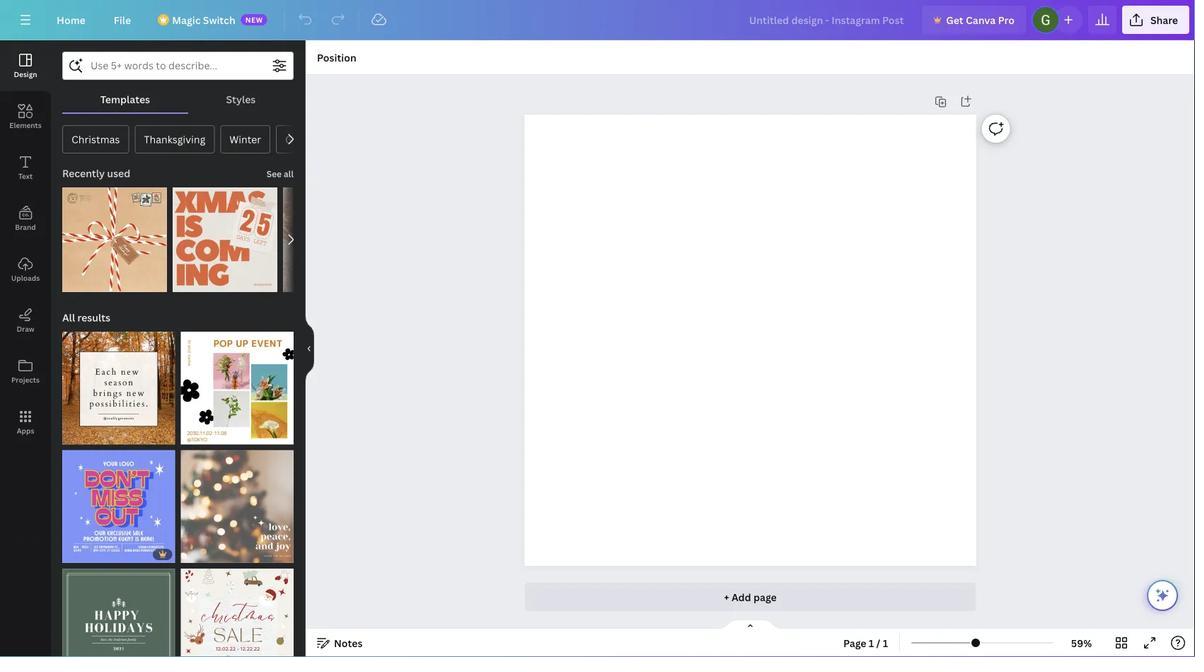 Task type: vqa. For each thing, say whether or not it's contained in the screenshot.
Recently used button
yes



Task type: describe. For each thing, give the bounding box(es) containing it.
green happy holidays christmas instagram post group
[[62, 561, 175, 658]]

see all
[[267, 168, 294, 180]]

results
[[77, 311, 110, 325]]

see all button
[[265, 159, 295, 188]]

share
[[1151, 13, 1179, 27]]

orange natural fall quote instagram post image
[[62, 332, 175, 445]]

winter button
[[220, 125, 271, 154]]

christmas
[[72, 133, 120, 146]]

2 1 from the left
[[883, 637, 889, 650]]

recently
[[62, 167, 105, 180]]

brand button
[[0, 193, 51, 244]]

used
[[107, 167, 130, 180]]

giving tuesday
[[285, 133, 356, 146]]

59% button
[[1059, 632, 1105, 655]]

styles
[[226, 92, 256, 106]]

all results
[[62, 311, 110, 325]]

text button
[[0, 142, 51, 193]]

thanksgiving
[[144, 133, 206, 146]]

blue & pink bold retro pop sale promotion event instagram square post group
[[62, 442, 175, 564]]

get canva pro
[[947, 13, 1015, 27]]

christmas button
[[62, 125, 129, 154]]

projects button
[[0, 346, 51, 397]]

main menu bar
[[0, 0, 1196, 40]]

+ add page
[[724, 591, 777, 604]]

design button
[[0, 40, 51, 91]]

page 1 / 1
[[844, 637, 889, 650]]

file
[[114, 13, 131, 27]]

uploads button
[[0, 244, 51, 295]]

notes
[[334, 637, 363, 650]]

Use 5+ words to describe... search field
[[91, 52, 265, 79]]

magic
[[172, 13, 201, 27]]

fun cute aesthetic christmas sale instagram post image
[[181, 569, 294, 658]]

recently used button
[[61, 159, 132, 188]]

file button
[[102, 6, 142, 34]]

Design title text field
[[738, 6, 917, 34]]

giving
[[285, 133, 315, 146]]

pro
[[999, 13, 1015, 27]]

+
[[724, 591, 730, 604]]

notes button
[[312, 632, 368, 655]]

thanksgiving button
[[135, 125, 215, 154]]

get
[[947, 13, 964, 27]]

happy holidays package instagram post group
[[62, 179, 167, 292]]

new
[[245, 15, 263, 24]]

holiday animated instagram post template with christmas tree and stars image
[[181, 451, 294, 564]]

1 1 from the left
[[869, 637, 875, 650]]



Task type: locate. For each thing, give the bounding box(es) containing it.
home
[[57, 13, 85, 27]]

switch
[[203, 13, 236, 27]]

1 horizontal spatial 1
[[883, 637, 889, 650]]

side panel tab list
[[0, 40, 51, 448]]

get canva pro button
[[923, 6, 1026, 34]]

+ add page button
[[525, 583, 977, 612]]

green happy holidays christmas instagram post image
[[62, 569, 175, 658]]

design
[[14, 69, 37, 79]]

uploads
[[11, 273, 40, 283]]

share button
[[1123, 6, 1190, 34]]

show pages image
[[717, 619, 785, 631]]

giving tuesday button
[[276, 125, 365, 154]]

apps
[[17, 426, 34, 436]]

0 horizontal spatial 1
[[869, 637, 875, 650]]

projects
[[11, 375, 40, 385]]

page
[[844, 637, 867, 650]]

monotone flower shop pop up event instagram post image
[[181, 332, 294, 445]]

canva
[[966, 13, 996, 27]]

draw button
[[0, 295, 51, 346]]

draw
[[17, 324, 34, 334]]

winter
[[230, 133, 261, 146]]

/
[[877, 637, 881, 650]]

elements button
[[0, 91, 51, 142]]

1 left /
[[869, 637, 875, 650]]

templates
[[100, 92, 150, 106]]

page
[[754, 591, 777, 604]]

home link
[[45, 6, 97, 34]]

blue & pink bold retro pop sale promotion event instagram square post image
[[62, 451, 175, 564]]

59%
[[1072, 637, 1093, 650]]

canva assistant image
[[1155, 588, 1172, 605]]

recently used
[[62, 167, 130, 180]]

pink iridescent selfie carousel instagram post group
[[283, 188, 388, 292]]

hide image
[[305, 315, 314, 383]]

apps button
[[0, 397, 51, 448]]

happy holidays package instagram post image
[[62, 188, 167, 292]]

see
[[267, 168, 282, 180]]

elements
[[9, 120, 42, 130]]

monotone flower shop pop up event instagram post group
[[181, 324, 294, 445]]

1
[[869, 637, 875, 650], [883, 637, 889, 650]]

fun cute aesthetic christmas sale instagram post group
[[181, 561, 294, 658]]

templates button
[[62, 86, 188, 113]]

text
[[18, 171, 33, 181]]

orange natural fall quote instagram post group
[[62, 324, 175, 445]]

styles button
[[188, 86, 294, 113]]

holiday animated instagram post template with christmas tree and stars group
[[181, 442, 294, 564]]

red beige minimalist bold  christmas countdown instagram post image
[[173, 188, 278, 292]]

position button
[[312, 46, 362, 69]]

magic switch
[[172, 13, 236, 27]]

1 right /
[[883, 637, 889, 650]]

all
[[284, 168, 294, 180]]

tuesday
[[318, 133, 356, 146]]

all
[[62, 311, 75, 325]]

red beige minimalist bold  christmas countdown instagram post group
[[173, 179, 278, 292]]

add
[[732, 591, 752, 604]]

position
[[317, 51, 357, 64]]

brand
[[15, 222, 36, 232]]



